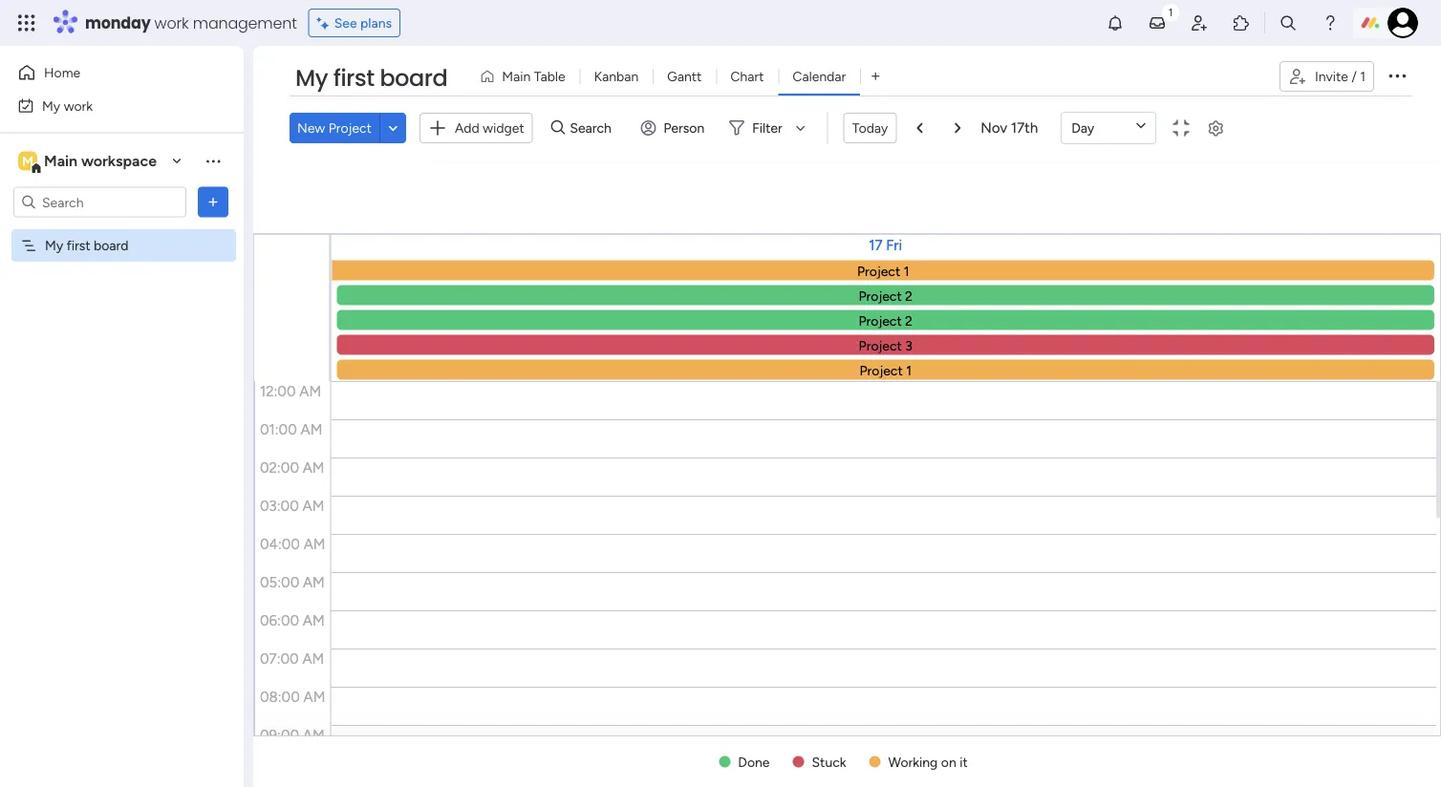 Task type: vqa. For each thing, say whether or not it's contained in the screenshot.
Add widget
yes



Task type: locate. For each thing, give the bounding box(es) containing it.
am right 04:00
[[304, 536, 326, 553]]

main table
[[502, 68, 566, 85]]

my inside list box
[[45, 238, 63, 254]]

am right '06:00'
[[303, 612, 325, 630]]

my
[[295, 62, 328, 94], [42, 98, 60, 114], [45, 238, 63, 254]]

working
[[889, 754, 938, 771]]

1 vertical spatial board
[[94, 238, 129, 254]]

board inside list box
[[94, 238, 129, 254]]

invite / 1
[[1316, 68, 1366, 85]]

first
[[334, 62, 374, 94], [67, 238, 90, 254]]

board up angle down icon
[[380, 62, 448, 94]]

0 vertical spatial main
[[502, 68, 531, 85]]

am for 02:00 am
[[303, 459, 325, 477]]

new
[[297, 120, 325, 136]]

inbox image
[[1148, 13, 1167, 33]]

am
[[300, 383, 321, 400], [301, 421, 323, 438], [303, 459, 325, 477], [303, 498, 324, 515], [304, 536, 326, 553], [303, 574, 325, 591], [303, 612, 325, 630], [303, 651, 324, 668], [304, 689, 325, 706], [303, 727, 325, 744]]

0 horizontal spatial first
[[67, 238, 90, 254]]

main left table
[[502, 68, 531, 85]]

04:00
[[260, 536, 300, 553]]

1 vertical spatial first
[[67, 238, 90, 254]]

0 horizontal spatial work
[[64, 98, 93, 114]]

am for 06:00 am
[[303, 612, 325, 630]]

Search in workspace field
[[40, 191, 160, 213]]

done
[[738, 754, 770, 771]]

today button
[[844, 113, 897, 143]]

board down search in workspace field
[[94, 238, 129, 254]]

17
[[869, 237, 883, 254]]

1 vertical spatial my first board
[[45, 238, 129, 254]]

work inside 'my work' button
[[64, 98, 93, 114]]

am right 09:00
[[303, 727, 325, 744]]

add view image
[[872, 70, 880, 83]]

0 vertical spatial work
[[154, 12, 189, 33]]

calendar button
[[779, 61, 861, 92]]

1 vertical spatial main
[[44, 152, 78, 170]]

first inside field
[[334, 62, 374, 94]]

1 horizontal spatial main
[[502, 68, 531, 85]]

home button
[[11, 57, 206, 88]]

my inside button
[[42, 98, 60, 114]]

1 horizontal spatial board
[[380, 62, 448, 94]]

0 horizontal spatial main
[[44, 152, 78, 170]]

first up project
[[334, 62, 374, 94]]

my first board down search in workspace field
[[45, 238, 129, 254]]

my first board
[[295, 62, 448, 94], [45, 238, 129, 254]]

angle down image
[[389, 121, 398, 135]]

invite members image
[[1190, 13, 1210, 33]]

am right 07:00
[[303, 651, 324, 668]]

0 vertical spatial my first board
[[295, 62, 448, 94]]

1 horizontal spatial my first board
[[295, 62, 448, 94]]

john smith image
[[1388, 8, 1419, 38]]

person button
[[633, 113, 716, 143]]

03:00
[[260, 498, 299, 515]]

0 vertical spatial my
[[295, 62, 328, 94]]

0 horizontal spatial my first board
[[45, 238, 129, 254]]

am right 03:00
[[303, 498, 324, 515]]

workspace image
[[18, 151, 37, 172]]

09:00 am
[[260, 727, 325, 744]]

my down home
[[42, 98, 60, 114]]

board
[[380, 62, 448, 94], [94, 238, 129, 254]]

0 vertical spatial first
[[334, 62, 374, 94]]

options image
[[204, 193, 223, 212]]

on
[[942, 754, 957, 771]]

it
[[960, 754, 968, 771]]

main inside workspace selection element
[[44, 152, 78, 170]]

today
[[853, 120, 889, 136]]

1 vertical spatial work
[[64, 98, 93, 114]]

1 vertical spatial my
[[42, 98, 60, 114]]

person
[[664, 120, 705, 136]]

03:00 am
[[260, 498, 324, 515]]

am right 01:00 in the left of the page
[[301, 421, 323, 438]]

invite
[[1316, 68, 1349, 85]]

12:00
[[260, 383, 296, 400]]

02:00
[[260, 459, 299, 477]]

main right workspace image
[[44, 152, 78, 170]]

work
[[154, 12, 189, 33], [64, 98, 93, 114]]

project
[[329, 120, 372, 136]]

0 vertical spatial board
[[380, 62, 448, 94]]

search everything image
[[1279, 13, 1298, 33]]

am for 07:00 am
[[303, 651, 324, 668]]

main
[[502, 68, 531, 85], [44, 152, 78, 170]]

monday
[[85, 12, 151, 33]]

my down search in workspace field
[[45, 238, 63, 254]]

main workspace
[[44, 152, 157, 170]]

am right '12:00'
[[300, 383, 321, 400]]

workspace
[[81, 152, 157, 170]]

apps image
[[1232, 13, 1252, 33]]

arrow down image
[[789, 117, 812, 140]]

12:00 am
[[260, 383, 321, 400]]

17 fri link
[[869, 237, 903, 254]]

am right 08:00
[[304, 689, 325, 706]]

1 horizontal spatial work
[[154, 12, 189, 33]]

05:00
[[260, 574, 300, 591]]

main inside "main table" button
[[502, 68, 531, 85]]

09:00
[[260, 727, 299, 744]]

v2 search image
[[551, 117, 565, 139]]

0 horizontal spatial board
[[94, 238, 129, 254]]

working on it
[[889, 754, 968, 771]]

07:00
[[260, 651, 299, 668]]

1 horizontal spatial first
[[334, 62, 374, 94]]

main for main workspace
[[44, 152, 78, 170]]

am right 02:00
[[303, 459, 325, 477]]

am for 03:00 am
[[303, 498, 324, 515]]

list arrow image
[[917, 122, 923, 134]]

main table button
[[473, 61, 580, 92]]

first down search in workspace field
[[67, 238, 90, 254]]

management
[[193, 12, 297, 33]]

home
[[44, 65, 81, 81]]

gantt
[[668, 68, 702, 85]]

my work button
[[11, 90, 206, 121]]

07:00 am
[[260, 651, 324, 668]]

see plans button
[[309, 9, 401, 37]]

am right 05:00 at the bottom left of the page
[[303, 574, 325, 591]]

my first board up project
[[295, 62, 448, 94]]

fri
[[887, 237, 903, 254]]

01:00
[[260, 421, 297, 438]]

new project button
[[290, 113, 379, 143]]

2 vertical spatial my
[[45, 238, 63, 254]]

work right monday
[[154, 12, 189, 33]]

my first board list box
[[0, 226, 244, 520]]

1
[[1361, 68, 1366, 85]]

board inside field
[[380, 62, 448, 94]]

work down home
[[64, 98, 93, 114]]

am for 05:00 am
[[303, 574, 325, 591]]

my up new
[[295, 62, 328, 94]]

option
[[0, 229, 244, 232]]

workspace options image
[[204, 151, 223, 170]]



Task type: describe. For each thing, give the bounding box(es) containing it.
notifications image
[[1106, 13, 1125, 33]]

my work
[[42, 98, 93, 114]]

work for monday
[[154, 12, 189, 33]]

add widget
[[455, 120, 525, 136]]

am for 08:00 am
[[304, 689, 325, 706]]

1 image
[[1163, 1, 1180, 22]]

chart button
[[716, 61, 779, 92]]

new project
[[297, 120, 372, 136]]

see plans
[[334, 15, 392, 31]]

am for 01:00 am
[[301, 421, 323, 438]]

workspace selection element
[[18, 150, 160, 174]]

am for 12:00 am
[[300, 383, 321, 400]]

add
[[455, 120, 480, 136]]

am for 04:00 am
[[304, 536, 326, 553]]

am for 09:00 am
[[303, 727, 325, 744]]

my inside field
[[295, 62, 328, 94]]

list arrow image
[[955, 122, 961, 134]]

nov
[[981, 119, 1008, 136]]

help image
[[1321, 13, 1340, 33]]

Search field
[[565, 115, 623, 142]]

08:00 am
[[260, 689, 325, 706]]

monday work management
[[85, 12, 297, 33]]

first inside list box
[[67, 238, 90, 254]]

05:00 am
[[260, 574, 325, 591]]

options image
[[1386, 64, 1409, 87]]

see
[[334, 15, 357, 31]]

nov 17th
[[981, 119, 1039, 136]]

table
[[534, 68, 566, 85]]

widget
[[483, 120, 525, 136]]

02:00 am
[[260, 459, 325, 477]]

gantt button
[[653, 61, 716, 92]]

chart
[[731, 68, 764, 85]]

08:00
[[260, 689, 300, 706]]

my first board inside field
[[295, 62, 448, 94]]

01:00 am
[[260, 421, 323, 438]]

filter
[[753, 120, 783, 136]]

stuck
[[812, 754, 847, 771]]

select product image
[[17, 13, 36, 33]]

m
[[22, 153, 33, 169]]

/
[[1352, 68, 1357, 85]]

work for my
[[64, 98, 93, 114]]

day
[[1072, 120, 1095, 136]]

kanban button
[[580, 61, 653, 92]]

kanban
[[594, 68, 639, 85]]

My first board field
[[291, 62, 452, 95]]

calendar
[[793, 68, 846, 85]]

04:00 am
[[260, 536, 326, 553]]

my first board inside list box
[[45, 238, 129, 254]]

plans
[[360, 15, 392, 31]]

filter button
[[722, 113, 812, 143]]

06:00
[[260, 612, 299, 630]]

add widget button
[[420, 113, 533, 143]]

invite / 1 button
[[1280, 61, 1375, 92]]

main for main table
[[502, 68, 531, 85]]

06:00 am
[[260, 612, 325, 630]]

17th
[[1011, 119, 1039, 136]]

17 fri
[[869, 237, 903, 254]]



